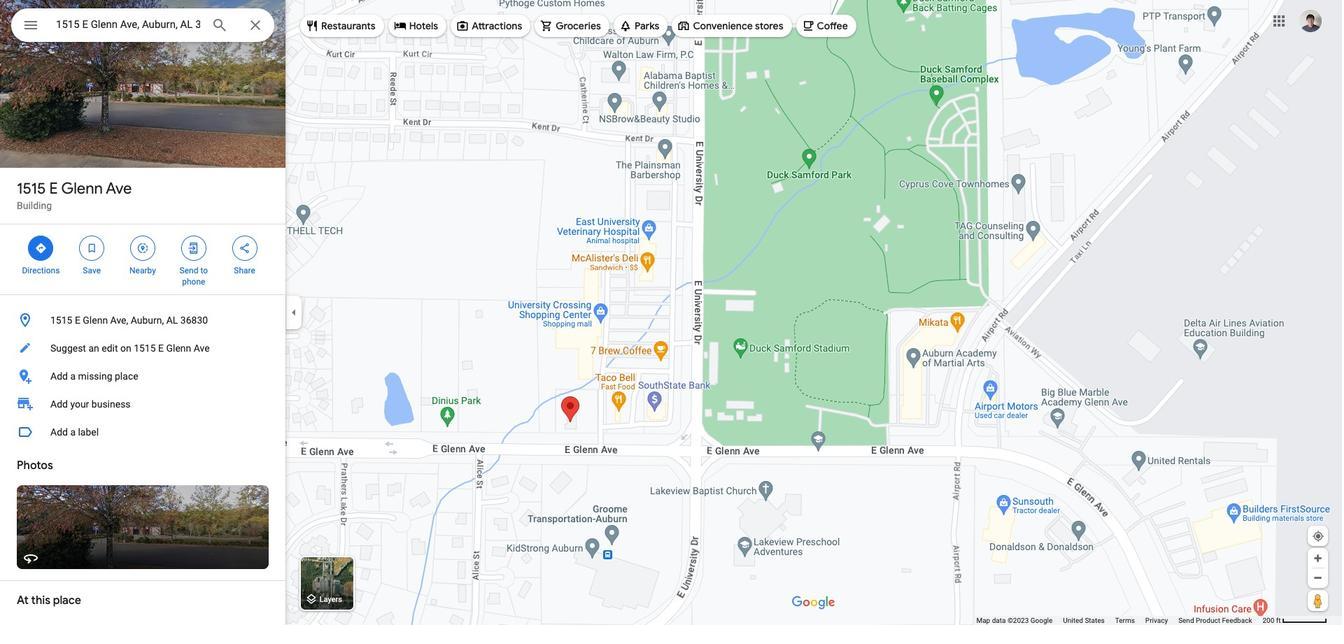 Task type: vqa. For each thing, say whether or not it's contained in the screenshot.


Task type: locate. For each thing, give the bounding box(es) containing it.
1515 right on
[[134, 343, 156, 354]]

1 vertical spatial 1515
[[50, 315, 72, 326]]

send left product at the bottom right
[[1179, 617, 1194, 625]]

send product feedback button
[[1179, 617, 1252, 626]]

1 horizontal spatial ave
[[194, 343, 210, 354]]

add inside "add a missing place" button
[[50, 371, 68, 382]]

1515 up building
[[17, 179, 46, 199]]

united states button
[[1063, 617, 1105, 626]]

to
[[200, 266, 208, 276]]

0 vertical spatial send
[[180, 266, 198, 276]]

0 vertical spatial add
[[50, 371, 68, 382]]

missing
[[78, 371, 112, 382]]

2 a from the top
[[70, 427, 76, 438]]

parks button
[[614, 9, 668, 43]]

glenn
[[61, 179, 103, 199], [83, 315, 108, 326], [166, 343, 191, 354]]

1 vertical spatial add
[[50, 399, 68, 410]]

add a missing place
[[50, 371, 138, 382]]

convenience
[[693, 20, 753, 32]]

0 vertical spatial ave
[[106, 179, 132, 199]]

add left label
[[50, 427, 68, 438]]

0 vertical spatial glenn
[[61, 179, 103, 199]]

photos
[[17, 459, 53, 473]]

0 horizontal spatial 1515
[[17, 179, 46, 199]]

©2023
[[1008, 617, 1029, 625]]


[[187, 241, 200, 256]]

 search field
[[11, 8, 274, 45]]

place
[[115, 371, 138, 382], [53, 594, 81, 608]]

a left label
[[70, 427, 76, 438]]

1515 e glenn ave building
[[17, 179, 132, 211]]

parks
[[635, 20, 660, 32]]

place inside "add a missing place" button
[[115, 371, 138, 382]]

send product feedback
[[1179, 617, 1252, 625]]

label
[[78, 427, 99, 438]]

2 vertical spatial glenn
[[166, 343, 191, 354]]

suggest an edit on 1515 e glenn ave button
[[0, 335, 286, 363]]

1 vertical spatial a
[[70, 427, 76, 438]]

2 vertical spatial add
[[50, 427, 68, 438]]

0 vertical spatial place
[[115, 371, 138, 382]]

hotels
[[409, 20, 438, 32]]

at
[[17, 594, 29, 608]]

1 vertical spatial ave
[[194, 343, 210, 354]]

200
[[1263, 617, 1275, 625]]

feedback
[[1222, 617, 1252, 625]]

add left your
[[50, 399, 68, 410]]

add down suggest
[[50, 371, 68, 382]]


[[136, 241, 149, 256]]

this
[[31, 594, 50, 608]]

e up building
[[49, 179, 58, 199]]

3 add from the top
[[50, 427, 68, 438]]

1 horizontal spatial 1515
[[50, 315, 72, 326]]

add for add a missing place
[[50, 371, 68, 382]]

a inside button
[[70, 371, 76, 382]]

place down on
[[115, 371, 138, 382]]

1 vertical spatial send
[[1179, 617, 1194, 625]]

product
[[1196, 617, 1221, 625]]


[[22, 15, 39, 35]]

add inside add your business link
[[50, 399, 68, 410]]

send up the phone
[[180, 266, 198, 276]]

edit
[[102, 343, 118, 354]]

1515 up suggest
[[50, 315, 72, 326]]

send
[[180, 266, 198, 276], [1179, 617, 1194, 625]]

collapse side panel image
[[286, 305, 302, 321]]

nearby
[[130, 266, 156, 276]]

1 horizontal spatial place
[[115, 371, 138, 382]]

glenn left the ave,
[[83, 315, 108, 326]]

1 vertical spatial glenn
[[83, 315, 108, 326]]

add a missing place button
[[0, 363, 286, 391]]

0 vertical spatial a
[[70, 371, 76, 382]]

2 horizontal spatial 1515
[[134, 343, 156, 354]]

glenn inside 1515 e glenn ave building
[[61, 179, 103, 199]]

1 vertical spatial place
[[53, 594, 81, 608]]

united states
[[1063, 617, 1105, 625]]

a inside button
[[70, 427, 76, 438]]

2 add from the top
[[50, 399, 68, 410]]

states
[[1085, 617, 1105, 625]]

glenn up 
[[61, 179, 103, 199]]

add
[[50, 371, 68, 382], [50, 399, 68, 410], [50, 427, 68, 438]]

united
[[1063, 617, 1083, 625]]

1 add from the top
[[50, 371, 68, 382]]

0 horizontal spatial send
[[180, 266, 198, 276]]

coffee
[[817, 20, 848, 32]]

add for add a label
[[50, 427, 68, 438]]

google account: nolan park  
(nolan.park@adept.ai) image
[[1300, 10, 1322, 32]]

your
[[70, 399, 89, 410]]

suggest
[[50, 343, 86, 354]]

e down "auburn," on the left bottom of page
[[158, 343, 164, 354]]

add inside add a label button
[[50, 427, 68, 438]]

directions
[[22, 266, 60, 276]]

0 vertical spatial e
[[49, 179, 58, 199]]

zoom out image
[[1313, 573, 1323, 584]]

1515
[[17, 179, 46, 199], [50, 315, 72, 326], [134, 343, 156, 354]]

restaurants button
[[300, 9, 384, 43]]

a left missing
[[70, 371, 76, 382]]

suggest an edit on 1515 e glenn ave
[[50, 343, 210, 354]]

1 horizontal spatial e
[[75, 315, 80, 326]]

actions for 1515 e glenn ave region
[[0, 225, 286, 295]]

footer
[[977, 617, 1263, 626]]

convenience stores
[[693, 20, 784, 32]]

a
[[70, 371, 76, 382], [70, 427, 76, 438]]

e up suggest
[[75, 315, 80, 326]]

footer containing map data ©2023 google
[[977, 617, 1263, 626]]

2 horizontal spatial e
[[158, 343, 164, 354]]

google
[[1031, 617, 1053, 625]]

glenn down al
[[166, 343, 191, 354]]

zoom in image
[[1313, 554, 1323, 564]]

1 horizontal spatial send
[[1179, 617, 1194, 625]]

200 ft button
[[1263, 617, 1328, 625]]

1515 e glenn ave, auburn, al 36830
[[50, 315, 208, 326]]

groceries
[[556, 20, 601, 32]]

send inside send to phone
[[180, 266, 198, 276]]

send inside button
[[1179, 617, 1194, 625]]

1 vertical spatial e
[[75, 315, 80, 326]]

0 vertical spatial 1515
[[17, 179, 46, 199]]

place right this
[[53, 594, 81, 608]]

e inside 1515 e glenn ave building
[[49, 179, 58, 199]]

e for ave,
[[75, 315, 80, 326]]

None field
[[56, 16, 200, 33]]

google maps element
[[0, 0, 1342, 626]]

1515 inside 1515 e glenn ave building
[[17, 179, 46, 199]]

0 horizontal spatial e
[[49, 179, 58, 199]]

1 a from the top
[[70, 371, 76, 382]]

0 horizontal spatial ave
[[106, 179, 132, 199]]

attractions button
[[451, 9, 531, 43]]

1515 for ave,
[[50, 315, 72, 326]]

ave
[[106, 179, 132, 199], [194, 343, 210, 354]]

add your business link
[[0, 391, 286, 419]]

1515 for ave
[[17, 179, 46, 199]]

a for missing
[[70, 371, 76, 382]]

phone
[[182, 277, 205, 287]]

e
[[49, 179, 58, 199], [75, 315, 80, 326], [158, 343, 164, 354]]

terms
[[1115, 617, 1135, 625]]

none field inside the 1515 e glenn ave, auburn, al 36830 field
[[56, 16, 200, 33]]

2 vertical spatial 1515
[[134, 343, 156, 354]]



Task type: describe. For each thing, give the bounding box(es) containing it.
200 ft
[[1263, 617, 1281, 625]]

add for add your business
[[50, 399, 68, 410]]

add a label button
[[0, 419, 286, 447]]

a for label
[[70, 427, 76, 438]]

at this place
[[17, 594, 81, 608]]

footer inside google maps element
[[977, 617, 1263, 626]]

privacy button
[[1146, 617, 1168, 626]]

1515 e glenn ave, auburn, al 36830 button
[[0, 307, 286, 335]]


[[86, 241, 98, 256]]

add your business
[[50, 399, 131, 410]]

 button
[[11, 8, 50, 45]]

al
[[166, 315, 178, 326]]

ave,
[[110, 315, 128, 326]]

coffee button
[[796, 9, 857, 43]]

1515 e glenn ave main content
[[0, 0, 286, 626]]

e for ave
[[49, 179, 58, 199]]

attractions
[[472, 20, 522, 32]]

show your location image
[[1312, 531, 1325, 543]]

map data ©2023 google
[[977, 617, 1053, 625]]

convenience stores button
[[672, 9, 792, 43]]


[[35, 241, 47, 256]]

send to phone
[[180, 266, 208, 287]]

hotels button
[[388, 9, 447, 43]]

on
[[120, 343, 131, 354]]

ave inside button
[[194, 343, 210, 354]]

layers
[[320, 596, 342, 605]]

glenn for ave,
[[83, 315, 108, 326]]

restaurants
[[321, 20, 376, 32]]

0 horizontal spatial place
[[53, 594, 81, 608]]

send for send product feedback
[[1179, 617, 1194, 625]]

36830
[[180, 315, 208, 326]]

show street view coverage image
[[1308, 591, 1328, 612]]

save
[[83, 266, 101, 276]]

share
[[234, 266, 255, 276]]

map
[[977, 617, 990, 625]]

privacy
[[1146, 617, 1168, 625]]

add a label
[[50, 427, 99, 438]]


[[238, 241, 251, 256]]

2 vertical spatial e
[[158, 343, 164, 354]]

ave inside 1515 e glenn ave building
[[106, 179, 132, 199]]

data
[[992, 617, 1006, 625]]

stores
[[755, 20, 784, 32]]

ft
[[1276, 617, 1281, 625]]

business
[[92, 399, 131, 410]]

auburn,
[[131, 315, 164, 326]]

an
[[88, 343, 99, 354]]

glenn for ave
[[61, 179, 103, 199]]

send for send to phone
[[180, 266, 198, 276]]

1515 E Glenn Ave, Auburn, AL 36830 field
[[11, 8, 274, 42]]

groceries button
[[535, 9, 610, 43]]

building
[[17, 200, 52, 211]]

terms button
[[1115, 617, 1135, 626]]



